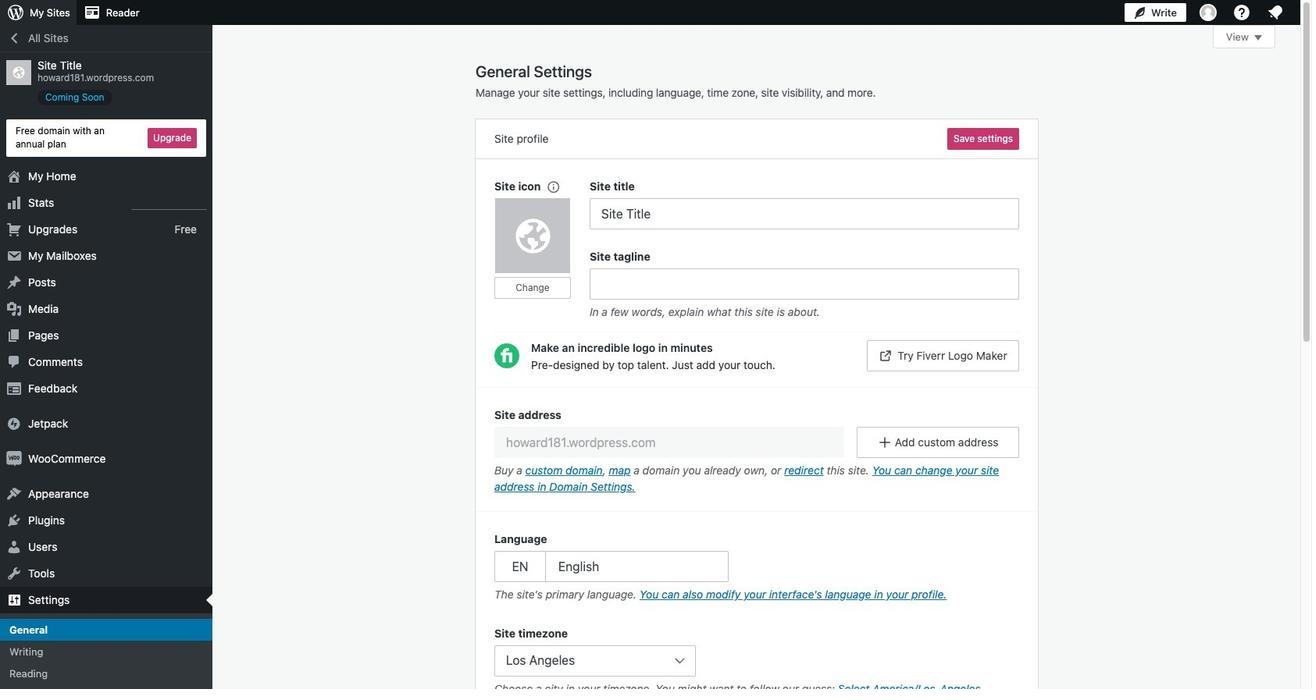 Task type: describe. For each thing, give the bounding box(es) containing it.
more information image
[[546, 179, 560, 193]]

closed image
[[1254, 35, 1262, 41]]

fiverr small logo image
[[494, 344, 519, 369]]



Task type: locate. For each thing, give the bounding box(es) containing it.
1 img image from the top
[[6, 416, 22, 432]]

img image
[[6, 416, 22, 432], [6, 451, 22, 467]]

main content
[[476, 25, 1276, 690]]

manage your notifications image
[[1266, 3, 1285, 22]]

group
[[494, 178, 590, 324], [590, 178, 1019, 230], [590, 248, 1019, 324], [476, 387, 1038, 512], [494, 531, 1019, 607], [494, 626, 1019, 690]]

None text field
[[590, 269, 1019, 300]]

0 vertical spatial img image
[[6, 416, 22, 432]]

highest hourly views 0 image
[[132, 200, 206, 210]]

help image
[[1233, 3, 1251, 22]]

my profile image
[[1200, 4, 1217, 21]]

None text field
[[590, 198, 1019, 230], [494, 427, 845, 459], [590, 198, 1019, 230], [494, 427, 845, 459]]

2 img image from the top
[[6, 451, 22, 467]]

1 vertical spatial img image
[[6, 451, 22, 467]]



Task type: vqa. For each thing, say whether or not it's contained in the screenshot.
Close Search 'image'
no



